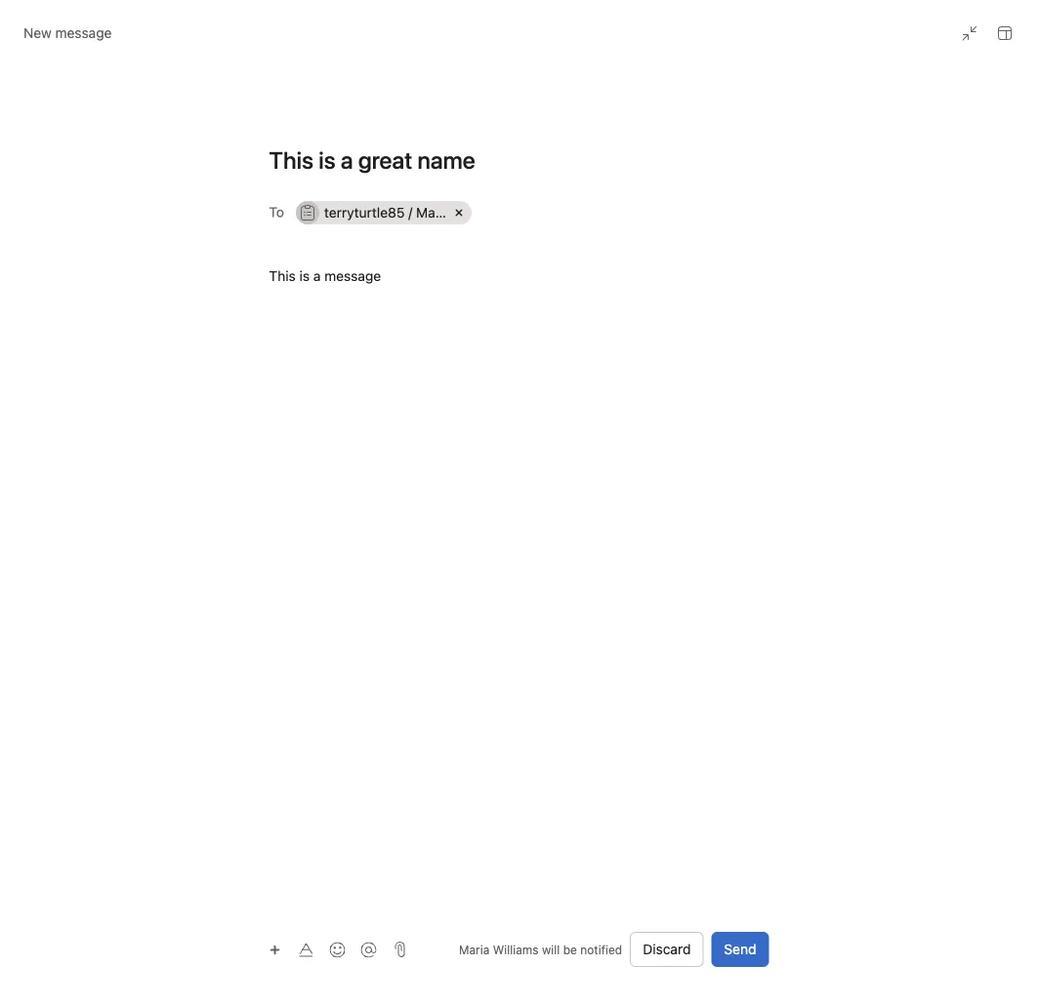 Task type: describe. For each thing, give the bounding box(es) containing it.
send message to members
[[298, 195, 448, 209]]

send message to members button
[[290, 188, 773, 216]]

Add subject text field
[[246, 145, 792, 176]]

terryturtle85 / maria 1:1 inside 'cell'
[[324, 205, 471, 221]]

notified
[[580, 943, 622, 957]]

is
[[299, 268, 310, 284]]

update
[[312, 283, 373, 306]]

full screen image
[[697, 936, 712, 952]]

oct
[[391, 283, 423, 306]]

status update - oct 20 link
[[250, 283, 451, 306]]

status update - oct 20
[[250, 283, 451, 306]]

0 horizontal spatial /
[[350, 936, 354, 952]]

minimize image
[[962, 25, 977, 41]]

maria inside terryturtle85 / maria 1:1 link
[[358, 936, 393, 952]]

1 vertical spatial 1:1
[[397, 936, 413, 952]]

to
[[269, 204, 284, 220]]

2 horizontal spatial maria
[[459, 943, 489, 957]]

new message
[[23, 25, 112, 41]]

1:1 inside 'cell'
[[455, 205, 471, 221]]

maria williams will be notified
[[459, 943, 622, 957]]

discard
[[643, 942, 691, 958]]

members
[[397, 195, 448, 209]]

williams
[[493, 943, 539, 957]]

will
[[542, 943, 560, 957]]

send for send message to members
[[298, 195, 327, 209]]

tt
[[259, 195, 274, 209]]

message for send
[[330, 195, 379, 209]]

-
[[378, 283, 387, 306]]



Task type: vqa. For each thing, say whether or not it's contained in the screenshot.
info
no



Task type: locate. For each thing, give the bounding box(es) containing it.
be
[[563, 943, 577, 957]]

this
[[269, 268, 296, 284]]

/
[[408, 205, 412, 221], [350, 936, 354, 952]]

0 vertical spatial terryturtle85
[[324, 205, 405, 221]]

maria left 'williams'
[[459, 943, 489, 957]]

toolbar
[[261, 936, 386, 964]]

this is a message
[[269, 268, 381, 284]]

message for new
[[55, 25, 112, 41]]

message
[[55, 25, 112, 41], [330, 195, 379, 209], [324, 268, 381, 284]]

0 horizontal spatial 1:1
[[397, 936, 413, 952]]

20
[[428, 283, 451, 306]]

maria right emoji icon
[[358, 936, 393, 952]]

1 horizontal spatial 1:1
[[455, 205, 471, 221]]

terryturtle85
[[324, 205, 405, 221], [266, 936, 347, 952]]

/ right the to
[[408, 205, 412, 221]]

message inside button
[[330, 195, 379, 209]]

1 horizontal spatial send
[[724, 942, 756, 958]]

maria
[[416, 205, 451, 221], [358, 936, 393, 952], [459, 943, 489, 957]]

insert an object image
[[269, 945, 281, 956]]

send for send
[[724, 942, 756, 958]]

terryturtle85 / maria 1:1 cell
[[296, 201, 472, 225]]

terryturtle85 / maria 1:1 row
[[296, 201, 765, 229]]

at mention image
[[361, 943, 376, 958]]

to
[[382, 195, 394, 209]]

new
[[23, 25, 52, 41]]

0 vertical spatial message
[[55, 25, 112, 41]]

0 vertical spatial 1:1
[[455, 205, 471, 221]]

2 vertical spatial message
[[324, 268, 381, 284]]

1 vertical spatial terryturtle85 / maria 1:1
[[266, 936, 413, 952]]

1:1 right members
[[455, 205, 471, 221]]

maria right the to
[[416, 205, 451, 221]]

0 vertical spatial /
[[408, 205, 412, 221]]

0 vertical spatial send
[[298, 195, 327, 209]]

/ inside 'cell'
[[408, 205, 412, 221]]

0 vertical spatial terryturtle85 / maria 1:1
[[324, 205, 471, 221]]

send
[[298, 195, 327, 209], [724, 942, 756, 958]]

/ right emoji icon
[[350, 936, 354, 952]]

1:1
[[455, 205, 471, 221], [397, 936, 413, 952]]

terryturtle85 left 'at mention' icon
[[266, 936, 347, 952]]

0 horizontal spatial maria
[[358, 936, 393, 952]]

discard button
[[630, 933, 703, 968]]

terryturtle85 / maria 1:1
[[324, 205, 471, 221], [266, 936, 413, 952]]

maria inside terryturtle85 / maria 1:1 'cell'
[[416, 205, 451, 221]]

terryturtle85 up this is a message
[[324, 205, 405, 221]]

copy link image
[[732, 936, 747, 952]]

list box
[[367, 8, 679, 39]]

send button
[[711, 933, 769, 968]]

1 vertical spatial terryturtle85
[[266, 936, 347, 952]]

send right full screen icon
[[724, 942, 756, 958]]

a
[[313, 268, 321, 284]]

formatting image
[[298, 943, 314, 958]]

1:1 right 'at mention' icon
[[397, 936, 413, 952]]

terryturtle85 / maria 1:1 link
[[250, 934, 413, 955]]

send right to
[[298, 195, 327, 209]]

0 horizontal spatial send
[[298, 195, 327, 209]]

emoji image
[[330, 943, 345, 958]]

1 vertical spatial send
[[724, 942, 756, 958]]

1 vertical spatial /
[[350, 936, 354, 952]]

status
[[250, 283, 307, 306]]

1 horizontal spatial maria
[[416, 205, 451, 221]]

1 vertical spatial message
[[330, 195, 379, 209]]

terryturtle85 inside 'cell'
[[324, 205, 405, 221]]

1 horizontal spatial /
[[408, 205, 412, 221]]

show image
[[997, 25, 1013, 41]]



